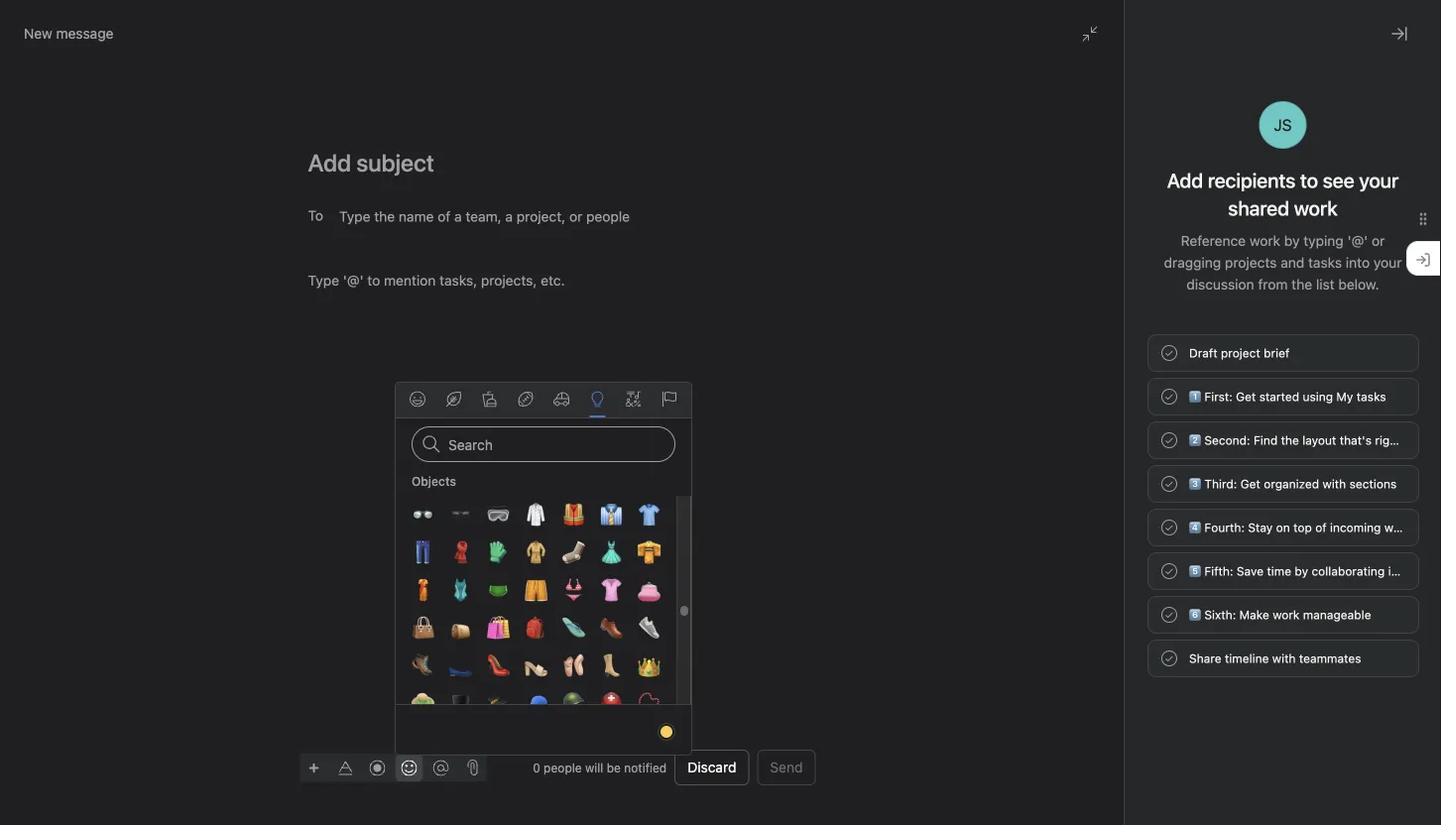 Task type: describe. For each thing, give the bounding box(es) containing it.
reference work by typing '@' or dragging projects and tasks into your discussion from the list below.
[[1164, 233, 1403, 293]]

below.
[[1339, 276, 1380, 293]]

your work
[[910, 401, 1013, 429]]

🥿 image
[[449, 654, 473, 678]]

tasks inside reference work by typing '@' or dragging projects and tasks into your discussion from the list below.
[[1309, 255, 1343, 271]]

objects
[[412, 474, 456, 488]]

3️⃣ third: get organized with sections
[[1190, 477, 1397, 491]]

a
[[612, 449, 620, 468]]

find
[[1254, 434, 1278, 448]]

Add subject text field
[[284, 147, 840, 179]]

js
[[1274, 116, 1293, 134]]

the inside reference work by typing '@' or dragging projects and tasks into your discussion from the list below.
[[1292, 276, 1313, 293]]

formatting image
[[338, 761, 354, 776]]

share timeline with teammates
[[1190, 652, 1362, 666]]

your inside reference work by typing '@' or dragging projects and tasks into your discussion from the list below.
[[1374, 255, 1403, 271]]

ideas.
[[1067, 449, 1109, 468]]

make
[[1240, 608, 1270, 622]]

my
[[1337, 390, 1354, 404]]

0 horizontal spatial with
[[1273, 652, 1296, 666]]

people
[[544, 761, 582, 775]]

your inside add recipients to see your shared work
[[1360, 169, 1399, 192]]

🧦 image
[[562, 541, 586, 565]]

filter: 1 button
[[1099, 135, 1175, 163]]

save
[[1237, 565, 1264, 578]]

by inside reference work by typing '@' or dragging projects and tasks into your discussion from the list below.
[[1285, 233, 1300, 249]]

2️⃣
[[1190, 434, 1202, 448]]

insert an object image
[[308, 763, 320, 774]]

👠 image
[[487, 654, 511, 678]]

to
[[308, 207, 323, 224]]

new message
[[24, 25, 114, 42]]

kick
[[712, 449, 741, 468]]

list
[[1317, 276, 1335, 293]]

🎩 image
[[449, 692, 473, 715]]

that's
[[1340, 434, 1372, 448]]

🧤 image
[[487, 541, 511, 565]]

1 horizontal spatial with
[[1323, 477, 1347, 491]]

discussion
[[1187, 276, 1255, 293]]

👘 image
[[638, 541, 661, 565]]

0 horizontal spatial message
[[56, 25, 114, 42]]

connect
[[666, 401, 757, 429]]

words
[[814, 401, 878, 429]]

manageable
[[1304, 608, 1372, 622]]

add
[[1168, 169, 1204, 192]]

organized
[[1264, 477, 1320, 491]]

🎒 image
[[524, 616, 548, 640]]

second:
[[1205, 434, 1251, 448]]

started
[[1260, 390, 1300, 404]]

🛍️ image
[[487, 616, 511, 640]]

sixth:
[[1205, 608, 1237, 622]]

🦺 image
[[562, 503, 586, 527]]

into
[[1346, 255, 1371, 271]]

send for send
[[770, 760, 803, 776]]

1 vertical spatial the
[[1282, 434, 1300, 448]]

of
[[1316, 521, 1327, 535]]

discard button
[[675, 750, 750, 786]]

be
[[607, 761, 621, 775]]

👜 image
[[411, 616, 435, 640]]

👢 image
[[600, 654, 624, 678]]

👒 image
[[411, 692, 435, 715]]

at mention image
[[433, 761, 449, 776]]

4️⃣
[[1190, 521, 1202, 535]]

🎓 image
[[487, 692, 511, 715]]

record a video image
[[370, 761, 385, 776]]

reference
[[1181, 233, 1246, 249]]

connect your words to your work
[[666, 401, 1013, 429]]

2 vertical spatial work
[[1273, 608, 1300, 622]]

👗 image
[[600, 541, 624, 565]]

🩴 image
[[562, 616, 586, 640]]

discuss
[[858, 449, 912, 468]]

👛 image
[[638, 578, 661, 602]]

off
[[745, 449, 765, 468]]

2️⃣ second: find the layout that's right for you
[[1190, 434, 1442, 448]]

hide sidebar image
[[26, 16, 42, 32]]

🪖 image
[[562, 692, 586, 715]]

4️⃣ fourth: stay on top of incoming work
[[1190, 521, 1412, 535]]

⛑️ image
[[600, 692, 624, 715]]

draft project brief
[[1190, 346, 1290, 360]]

👚 image
[[600, 578, 624, 602]]

1️⃣ first: get started using my tasks
[[1190, 390, 1387, 404]]

dragging
[[1164, 255, 1222, 271]]

6️⃣
[[1190, 608, 1202, 622]]

send a message to kick off projects. or discuss tasks. or brainstorm ideas.
[[571, 449, 1109, 468]]

Search field
[[412, 427, 676, 462]]

🩱 image
[[449, 578, 473, 602]]

1 vertical spatial message
[[624, 449, 689, 468]]

and
[[1281, 255, 1305, 271]]

🕶️ image
[[449, 503, 473, 527]]

0
[[533, 761, 541, 775]]

on
[[1277, 521, 1291, 535]]

send for send a message to kick off projects. or discuss tasks. or brainstorm ideas.
[[571, 449, 608, 468]]

stay
[[1249, 521, 1273, 535]]

filter:
[[1124, 142, 1157, 156]]

👖 image
[[411, 541, 435, 565]]

👓 image
[[411, 503, 435, 527]]

'@'
[[1348, 233, 1369, 249]]

👑 image
[[638, 654, 661, 678]]

see
[[1323, 169, 1355, 192]]



Task type: vqa. For each thing, say whether or not it's contained in the screenshot.
the bottom work
yes



Task type: locate. For each thing, give the bounding box(es) containing it.
your down or
[[1374, 255, 1403, 271]]

brainstorm
[[984, 449, 1062, 468]]

1
[[1160, 142, 1166, 156]]

3️⃣
[[1190, 477, 1202, 491]]

2 vertical spatial your
[[762, 401, 809, 429]]

0 vertical spatial the
[[1292, 276, 1313, 293]]

0 vertical spatial message
[[56, 25, 114, 42]]

emoji image
[[401, 761, 417, 776]]

get right first:
[[1237, 390, 1257, 404]]

by
[[1285, 233, 1300, 249], [1295, 565, 1309, 578]]

the
[[1292, 276, 1313, 293], [1282, 434, 1300, 448]]

get
[[1237, 390, 1257, 404], [1241, 477, 1261, 491]]

1 horizontal spatial send
[[770, 760, 803, 776]]

fifth:
[[1205, 565, 1234, 578]]

send
[[571, 449, 608, 468], [770, 760, 803, 776]]

to inside add recipients to see your shared work
[[1301, 169, 1319, 192]]

0 vertical spatial send
[[571, 449, 608, 468]]

tasks up the "list"
[[1309, 255, 1343, 271]]

or left discuss
[[836, 449, 853, 468]]

to left kick on the bottom
[[693, 449, 708, 468]]

work right make
[[1273, 608, 1300, 622]]

top
[[1294, 521, 1313, 535]]

1 vertical spatial work
[[1385, 521, 1412, 535]]

0 people will be notified
[[533, 761, 667, 775]]

tasks right my
[[1357, 390, 1387, 404]]

using
[[1303, 390, 1334, 404]]

1 vertical spatial tasks
[[1357, 390, 1387, 404]]

2 vertical spatial to
[[693, 449, 708, 468]]

1 vertical spatial with
[[1273, 652, 1296, 666]]

share
[[1190, 652, 1222, 666]]

incoming
[[1331, 521, 1382, 535]]

your
[[1360, 169, 1399, 192], [1374, 255, 1403, 271], [762, 401, 809, 429]]

work
[[1250, 233, 1281, 249], [1385, 521, 1412, 535], [1273, 608, 1300, 622]]

get for organized
[[1241, 477, 1261, 491]]

in
[[1389, 565, 1399, 578]]

by up and
[[1285, 233, 1300, 249]]

1 vertical spatial your
[[1374, 255, 1403, 271]]

0 vertical spatial with
[[1323, 477, 1347, 491]]

0 horizontal spatial to
[[693, 449, 708, 468]]

5️⃣ fifth: save time by collaborating in asana
[[1190, 565, 1436, 578]]

get for started
[[1237, 390, 1257, 404]]

1 vertical spatial get
[[1241, 477, 1261, 491]]

your up projects.
[[762, 401, 809, 429]]

🧣 image
[[449, 541, 473, 565]]

1 vertical spatial by
[[1295, 565, 1309, 578]]

tasks.
[[916, 449, 958, 468]]

🥽 image
[[487, 503, 511, 527]]

👡 image
[[524, 654, 548, 678]]

1 horizontal spatial message
[[624, 449, 689, 468]]

draft
[[1190, 346, 1218, 360]]

the right find
[[1282, 434, 1300, 448]]

6️⃣ sixth: make work manageable
[[1190, 608, 1372, 622]]

teammates
[[1300, 652, 1362, 666]]

Type the name of a team, a project, or people text field
[[339, 204, 645, 228]]

work inside reference work by typing '@' or dragging projects and tasks into your discussion from the list below.
[[1250, 233, 1281, 249]]

send left a
[[571, 449, 608, 468]]

work right incoming
[[1385, 521, 1412, 535]]

add recipients to see your shared work
[[1168, 169, 1399, 220]]

close image
[[1392, 26, 1408, 42]]

to for your work
[[884, 401, 905, 429]]

will
[[585, 761, 604, 775]]

by right 'time'
[[1295, 565, 1309, 578]]

to left see
[[1301, 169, 1319, 192]]

to up discuss
[[884, 401, 905, 429]]

notified
[[624, 761, 667, 775]]

to
[[1301, 169, 1319, 192], [884, 401, 905, 429], [693, 449, 708, 468]]

with left sections
[[1323, 477, 1347, 491]]

1 vertical spatial to
[[884, 401, 905, 429]]

new
[[24, 25, 52, 42]]

sections
[[1350, 477, 1397, 491]]

get right third: at the right of page
[[1241, 477, 1261, 491]]

or right tasks.
[[963, 449, 980, 468]]

0 horizontal spatial send
[[571, 449, 608, 468]]

0 vertical spatial by
[[1285, 233, 1300, 249]]

time
[[1268, 565, 1292, 578]]

🥻 image
[[411, 578, 435, 602]]

🥾 image
[[411, 654, 435, 678]]

0 vertical spatial get
[[1237, 390, 1257, 404]]

for
[[1405, 434, 1421, 448]]

🥼 image
[[524, 503, 548, 527]]

1 or from the left
[[836, 449, 853, 468]]

or
[[836, 449, 853, 468], [963, 449, 980, 468]]

0 vertical spatial work
[[1250, 233, 1281, 249]]

asana
[[1402, 565, 1436, 578]]

filter: 1
[[1124, 142, 1166, 156]]

projects.
[[769, 449, 832, 468]]

2 horizontal spatial to
[[1301, 169, 1319, 192]]

third:
[[1205, 477, 1238, 491]]

your right see
[[1360, 169, 1399, 192]]

👕 image
[[638, 503, 661, 527]]

message right new
[[56, 25, 114, 42]]

0 horizontal spatial tasks
[[1309, 255, 1343, 271]]

fourth:
[[1205, 521, 1245, 535]]

with right "timeline" at the right
[[1273, 652, 1296, 666]]

layout
[[1303, 434, 1337, 448]]

with
[[1323, 477, 1347, 491], [1273, 652, 1296, 666]]

🧢 image
[[524, 692, 548, 715]]

0 vertical spatial tasks
[[1309, 255, 1343, 271]]

send right discard in the bottom of the page
[[770, 760, 803, 776]]

👔 image
[[600, 503, 624, 527]]

👝 image
[[449, 616, 473, 640]]

message
[[56, 25, 114, 42], [624, 449, 689, 468]]

👙 image
[[562, 578, 586, 602]]

projects
[[1225, 255, 1278, 271]]

message right a
[[624, 449, 689, 468]]

right
[[1376, 434, 1402, 448]]

send button
[[758, 750, 816, 786]]

list box
[[487, 8, 963, 40]]

the left the "list"
[[1292, 276, 1313, 293]]

🩰 image
[[562, 654, 586, 678]]

toolbar
[[300, 754, 459, 782]]

🩲 image
[[487, 578, 511, 602]]

timeline
[[1225, 652, 1270, 666]]

1 vertical spatial send
[[770, 760, 803, 776]]

0 vertical spatial your
[[1360, 169, 1399, 192]]

from
[[1259, 276, 1288, 293]]

2 or from the left
[[963, 449, 980, 468]]

tasks
[[1309, 255, 1343, 271], [1357, 390, 1387, 404]]

project
[[1221, 346, 1261, 360]]

0 vertical spatial to
[[1301, 169, 1319, 192]]

0 horizontal spatial or
[[836, 449, 853, 468]]

or
[[1372, 233, 1386, 249]]

5️⃣
[[1190, 565, 1202, 578]]

🧥 image
[[524, 541, 548, 565]]

👟 image
[[638, 616, 661, 640]]

🩳 image
[[524, 578, 548, 602]]

work up projects
[[1250, 233, 1281, 249]]

1 horizontal spatial or
[[963, 449, 980, 468]]

1️⃣
[[1190, 390, 1202, 404]]

recipients
[[1208, 169, 1296, 192]]

you
[[1424, 434, 1442, 448]]

📿 image
[[638, 692, 661, 715]]

brief
[[1264, 346, 1290, 360]]

typing
[[1304, 233, 1344, 249]]

first:
[[1205, 390, 1233, 404]]

collaborating
[[1312, 565, 1385, 578]]

shared work
[[1229, 196, 1338, 220]]

to for kick
[[693, 449, 708, 468]]

discard
[[688, 760, 737, 776]]

1 horizontal spatial to
[[884, 401, 905, 429]]

send inside button
[[770, 760, 803, 776]]

minimize image
[[1083, 26, 1098, 42]]

1 horizontal spatial tasks
[[1357, 390, 1387, 404]]

👞 image
[[600, 616, 624, 640]]



